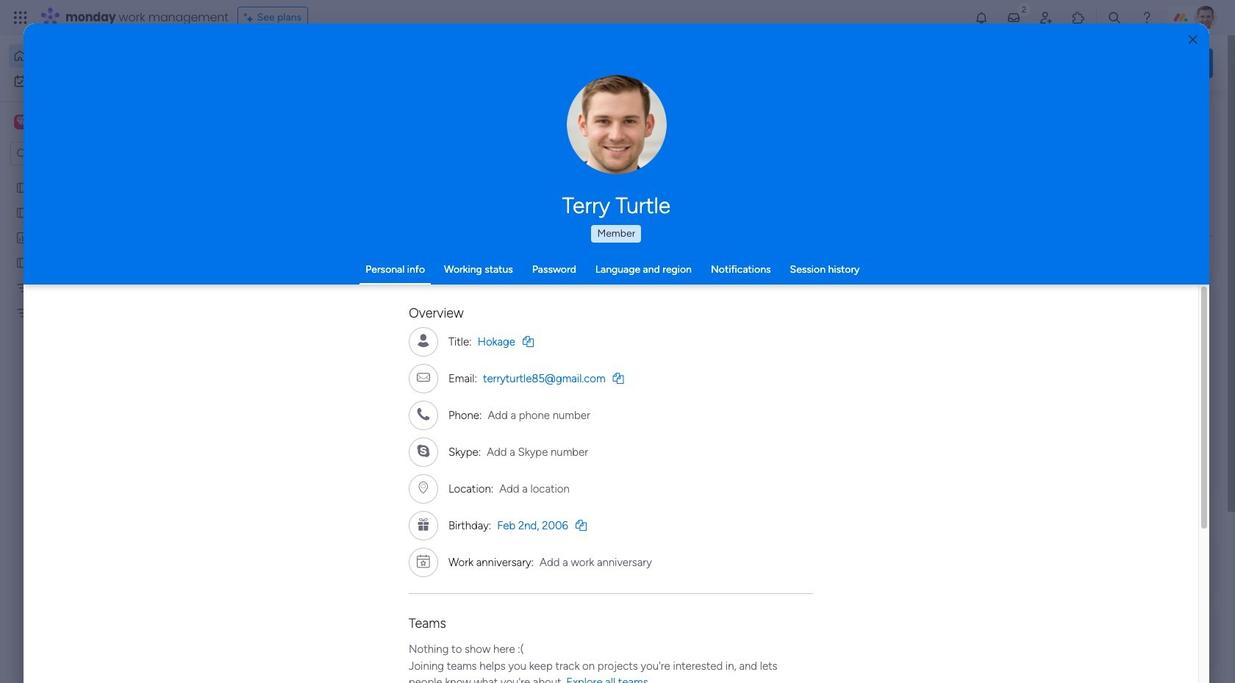Task type: describe. For each thing, give the bounding box(es) containing it.
templates image image
[[1006, 296, 1201, 397]]

notifications image
[[975, 10, 989, 25]]

Search in workspace field
[[31, 145, 123, 162]]

select product image
[[13, 10, 28, 25]]

2 image
[[1018, 1, 1031, 17]]

1 vertical spatial copied! image
[[613, 373, 624, 384]]

help center element
[[993, 607, 1214, 666]]

add to favorites image for public dashboard icon
[[917, 269, 932, 284]]

see plans image
[[244, 10, 257, 26]]

search everything image
[[1108, 10, 1123, 25]]

remove from favorites image
[[436, 269, 451, 284]]

component image for middle public board image
[[246, 292, 259, 305]]

0 horizontal spatial public board image
[[15, 205, 29, 219]]

monday marketplace image
[[1072, 10, 1087, 25]]

1 public board image from the top
[[15, 180, 29, 194]]

component image for public board image to the right
[[486, 292, 500, 305]]

1 horizontal spatial public board image
[[246, 269, 262, 285]]

public dashboard image
[[15, 230, 29, 244]]

2 horizontal spatial public board image
[[486, 269, 502, 285]]

invite members image
[[1040, 10, 1054, 25]]

2 vertical spatial copied! image
[[576, 520, 587, 531]]

add to favorites image
[[436, 449, 451, 464]]



Task type: locate. For each thing, give the bounding box(es) containing it.
list box
[[0, 172, 188, 523]]

option
[[9, 44, 179, 68], [9, 69, 179, 93], [0, 174, 188, 177]]

1 component image from the left
[[246, 292, 259, 305]]

public board image
[[15, 180, 29, 194], [15, 255, 29, 269]]

2 workspace image from the left
[[16, 114, 26, 130]]

0 vertical spatial copied! image
[[523, 336, 534, 347]]

1 horizontal spatial add to favorites image
[[917, 269, 932, 284]]

public board image up public dashboard image
[[15, 180, 29, 194]]

2 vertical spatial option
[[0, 174, 188, 177]]

0 horizontal spatial component image
[[246, 292, 259, 305]]

component image
[[727, 292, 740, 305]]

public dashboard image
[[727, 269, 743, 285]]

public board image
[[15, 205, 29, 219], [246, 269, 262, 285], [486, 269, 502, 285]]

terry turtle image
[[1195, 6, 1218, 29]]

0 horizontal spatial add to favorites image
[[677, 269, 692, 284]]

2 component image from the left
[[486, 292, 500, 305]]

2 public board image from the top
[[15, 255, 29, 269]]

add to favorites image for public board image to the right
[[677, 269, 692, 284]]

help image
[[1140, 10, 1155, 25]]

workspace selection element
[[14, 113, 123, 132]]

0 vertical spatial option
[[9, 44, 179, 68]]

add to favorites image
[[677, 269, 692, 284], [917, 269, 932, 284]]

dapulse x slim image
[[1192, 107, 1209, 124]]

1 workspace image from the left
[[14, 114, 29, 130]]

close image
[[1189, 34, 1198, 45]]

2 horizontal spatial copied! image
[[613, 373, 624, 384]]

1 vertical spatial public board image
[[15, 255, 29, 269]]

1 horizontal spatial copied! image
[[576, 520, 587, 531]]

1 horizontal spatial component image
[[486, 292, 500, 305]]

2 add to favorites image from the left
[[917, 269, 932, 284]]

workspace image
[[14, 114, 29, 130], [16, 114, 26, 130]]

1 vertical spatial option
[[9, 69, 179, 93]]

1 add to favorites image from the left
[[677, 269, 692, 284]]

update feed image
[[1007, 10, 1022, 25]]

component image
[[246, 292, 259, 305], [486, 292, 500, 305]]

public board image down public dashboard image
[[15, 255, 29, 269]]

getting started element
[[993, 536, 1214, 595]]

0 horizontal spatial copied! image
[[523, 336, 534, 347]]

quick search results list box
[[227, 138, 958, 513]]

0 vertical spatial public board image
[[15, 180, 29, 194]]

copied! image
[[523, 336, 534, 347], [613, 373, 624, 384], [576, 520, 587, 531]]



Task type: vqa. For each thing, say whether or not it's contained in the screenshot.
the bottom Public board icon
yes



